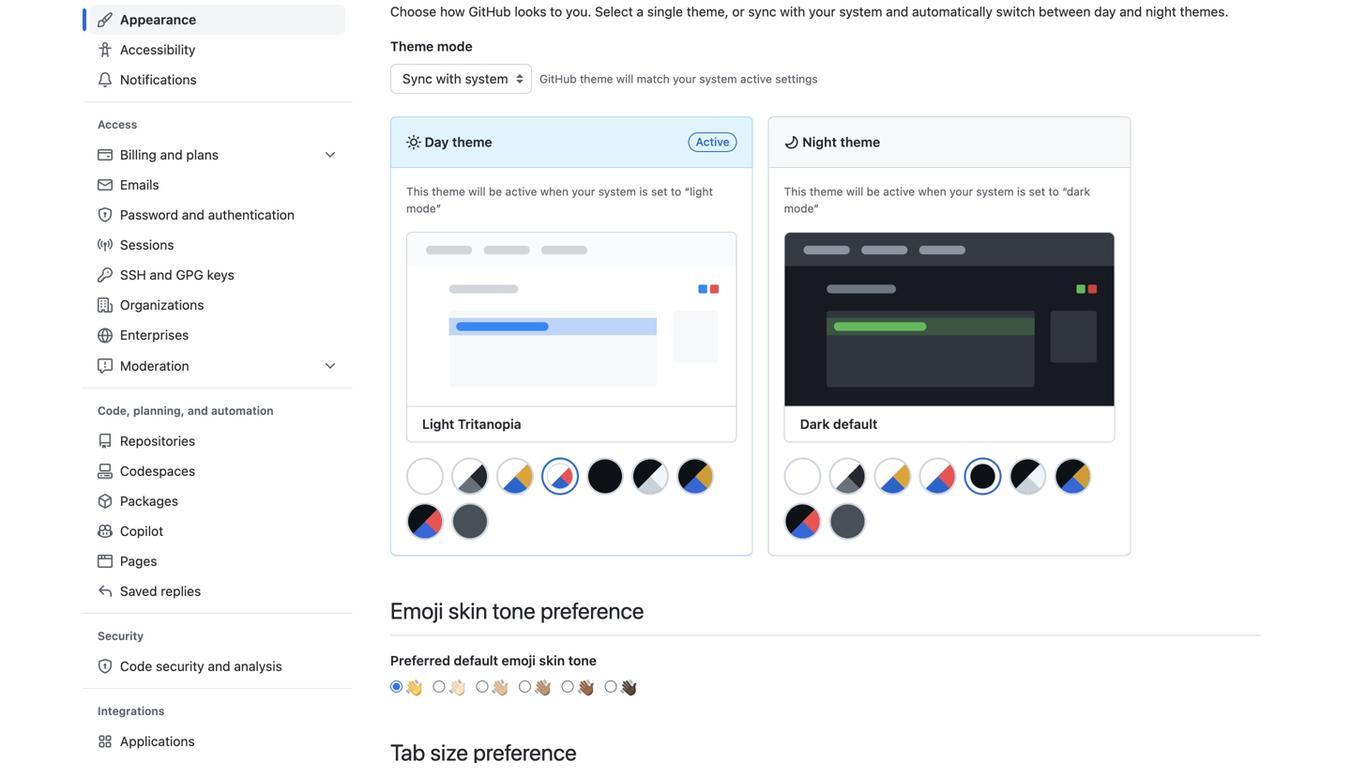 Task type: describe. For each thing, give the bounding box(es) containing it.
theme mode
[[390, 38, 473, 54]]

when for tritanopia
[[540, 185, 569, 198]]

night theme picker option group
[[783, 457, 1115, 548]]

day theme picker option group
[[405, 457, 737, 548]]

choose how github looks to you. select a single theme, or sync with your system and       automatically switch between day and night themes.
[[390, 4, 1229, 19]]

dark tritanopia image
[[406, 503, 444, 540]]

theme for night theme
[[841, 134, 881, 150]]

default for dark
[[833, 416, 878, 432]]

tritanopia
[[458, 416, 521, 432]]

emails
[[120, 177, 159, 192]]

analysis
[[234, 658, 282, 674]]

system inside the this theme will be active when your system is set to "dark mode"
[[976, 185, 1014, 198]]

theme for this theme will be active when your system is set to "dark mode"
[[810, 185, 843, 198]]

"light
[[685, 185, 713, 198]]

reply image
[[98, 584, 113, 599]]

themes.
[[1180, 4, 1229, 19]]

codespaces
[[120, 463, 195, 479]]

this for dark default
[[784, 185, 807, 198]]

dark dimmed image
[[829, 503, 867, 540]]

browser image
[[98, 554, 113, 569]]

1 vertical spatial tone
[[568, 653, 597, 668]]

key image
[[98, 267, 113, 283]]

accessibility link
[[90, 35, 345, 65]]

between
[[1039, 4, 1091, 19]]

is for light tritanopia
[[639, 185, 648, 198]]

light protanopia & deuteranopia image for light tritanopia
[[497, 458, 534, 495]]

settings
[[776, 72, 818, 85]]

ssh and gpg keys
[[120, 267, 234, 283]]

automatically
[[912, 4, 993, 19]]

emoji
[[390, 597, 444, 624]]

preferred default emoji skin tone
[[390, 653, 597, 668]]

light tritanopia image for light tritanopia
[[548, 464, 573, 489]]

👋🏼
[[492, 678, 508, 699]]

code, planning, and automation
[[98, 404, 274, 417]]

day theme
[[421, 134, 492, 150]]

dark default image for dark default
[[971, 464, 996, 489]]

password and authentication link
[[90, 200, 345, 230]]

password and authentication
[[120, 207, 295, 222]]

bell image
[[98, 72, 113, 87]]

saved
[[120, 583, 157, 599]]

password
[[120, 207, 178, 222]]

active for light tritanopia
[[505, 185, 537, 198]]

code
[[120, 658, 152, 674]]

packages link
[[90, 486, 345, 516]]

active
[[696, 135, 730, 148]]

light tritanopia image for dark default
[[919, 458, 957, 495]]

copilot image
[[98, 524, 113, 539]]

👋
[[406, 678, 422, 699]]

active for dark default
[[883, 185, 915, 198]]

sync
[[748, 4, 777, 19]]

and right day
[[1120, 4, 1143, 19]]

day
[[425, 134, 449, 150]]

looks
[[515, 4, 547, 19]]

dark
[[800, 416, 830, 432]]

"dark
[[1063, 185, 1091, 198]]

replies
[[161, 583, 201, 599]]

billing
[[120, 147, 157, 162]]

access list
[[90, 140, 345, 381]]

set for tritanopia
[[651, 185, 668, 198]]

light high contrast image
[[451, 458, 489, 495]]

this theme will be active when your system is set to "light mode"
[[406, 185, 713, 215]]

match
[[637, 72, 670, 85]]

applications
[[120, 733, 195, 749]]

set for default
[[1029, 185, 1046, 198]]

security
[[98, 629, 144, 642]]

billing and plans button
[[90, 140, 345, 170]]

codespaces link
[[90, 456, 345, 486]]

applications link
[[90, 726, 345, 756]]

and right ssh
[[150, 267, 172, 283]]

keys
[[207, 267, 234, 283]]

mail image
[[98, 177, 113, 192]]

security
[[156, 658, 204, 674]]

paintbrush image
[[98, 12, 113, 27]]

preference
[[541, 597, 644, 624]]

theme for day theme
[[452, 134, 492, 150]]

default for preferred
[[454, 653, 498, 668]]

or
[[732, 4, 745, 19]]

notifications link
[[90, 65, 345, 95]]

sessions
[[120, 237, 174, 252]]

will for dark default
[[847, 185, 864, 198]]

mode" for dark default
[[784, 202, 819, 215]]

your inside this theme will be active when your system is set to "light mode"
[[572, 185, 595, 198]]

gpg
[[176, 267, 203, 283]]

light high contrast image
[[829, 458, 867, 495]]

apps image
[[98, 734, 113, 749]]

your inside the this theme will be active when your system is set to "dark mode"
[[950, 185, 973, 198]]

code,
[[98, 404, 130, 417]]

planning,
[[133, 404, 185, 417]]

accessibility image
[[98, 42, 113, 57]]

preferred
[[390, 653, 450, 668]]

automation
[[211, 404, 274, 417]]

dark default
[[800, 416, 878, 432]]

night theme
[[799, 134, 881, 150]]

code security and analysis link
[[90, 651, 345, 681]]

to for dark default
[[1049, 185, 1060, 198]]

copilot
[[120, 523, 163, 539]]

appearance
[[120, 12, 196, 27]]

notifications
[[120, 72, 197, 87]]

and up repositories link
[[188, 404, 208, 417]]

👋🏾
[[577, 678, 594, 699]]

shield lock image for code security and analysis
[[98, 659, 113, 674]]

night
[[1146, 4, 1177, 19]]



Task type: vqa. For each thing, say whether or not it's contained in the screenshot.
Theme mode
yes



Task type: locate. For each thing, give the bounding box(es) containing it.
shield lock image inside password and authentication link
[[98, 207, 113, 222]]

0 vertical spatial github
[[469, 4, 511, 19]]

to left "dark
[[1049, 185, 1060, 198]]

theme
[[390, 38, 434, 54]]

to
[[550, 4, 562, 19], [671, 185, 682, 198], [1049, 185, 1060, 198]]

2 light default image from the left
[[784, 458, 822, 495]]

system inside this theme will be active when your system is set to "light mode"
[[599, 185, 636, 198]]

2 this from the left
[[784, 185, 807, 198]]

theme down day theme
[[432, 185, 465, 198]]

2 mode" from the left
[[784, 202, 819, 215]]

light tritanopia image right light high contrast image
[[548, 464, 573, 489]]

1 horizontal spatial will
[[617, 72, 634, 85]]

shield lock image left 'code'
[[98, 659, 113, 674]]

light protanopia & deuteranopia image right light high contrast image
[[497, 458, 534, 495]]

0 horizontal spatial tone
[[493, 597, 536, 624]]

code, planning, and automation list
[[90, 426, 345, 606]]

2 horizontal spatial to
[[1049, 185, 1060, 198]]

set inside the this theme will be active when your system is set to "dark mode"
[[1029, 185, 1046, 198]]

1 horizontal spatial set
[[1029, 185, 1046, 198]]

light tritanopia image right light high contrast icon in the right of the page
[[919, 458, 957, 495]]

mode
[[437, 38, 473, 54]]

skin
[[449, 597, 488, 624], [539, 653, 565, 668]]

1 horizontal spatial this
[[784, 185, 807, 198]]

light protanopia & deuteranopia image for dark default
[[874, 458, 912, 495]]

system
[[839, 4, 883, 19], [700, 72, 737, 85], [599, 185, 636, 198], [976, 185, 1014, 198]]

will left match at left top
[[617, 72, 634, 85]]

1 horizontal spatial light tritanopia image
[[919, 458, 957, 495]]

shield lock image
[[98, 207, 113, 222], [98, 659, 113, 674]]

2 horizontal spatial will
[[847, 185, 864, 198]]

0 horizontal spatial set
[[651, 185, 668, 198]]

copilot link
[[90, 516, 345, 546]]

to left "light
[[671, 185, 682, 198]]

light default image for light tritanopia
[[406, 458, 444, 495]]

to inside this theme will be active when your system is set to "light mode"
[[671, 185, 682, 198]]

1 light default image from the left
[[406, 458, 444, 495]]

choose
[[390, 4, 437, 19]]

👋🏿
[[620, 678, 637, 699]]

to for light tritanopia
[[671, 185, 682, 198]]

moderation
[[120, 358, 189, 374]]

dark default image
[[587, 458, 624, 495], [971, 464, 996, 489]]

1 horizontal spatial be
[[867, 185, 880, 198]]

light default image
[[406, 458, 444, 495], [784, 458, 822, 495]]

active inside this theme will be active when your system is set to "light mode"
[[505, 185, 537, 198]]

authentication
[[208, 207, 295, 222]]

saved replies
[[120, 583, 201, 599]]

theme,
[[687, 4, 729, 19]]

sessions link
[[90, 230, 345, 260]]

1 be from the left
[[489, 185, 502, 198]]

dark dimmed image
[[451, 503, 489, 540]]

this down moon image
[[784, 185, 807, 198]]

theme left match at left top
[[580, 72, 613, 85]]

dark default image left dark protanopia & deuteranopia icon
[[587, 458, 624, 495]]

0 horizontal spatial light default image
[[406, 458, 444, 495]]

accessibility
[[120, 42, 196, 57]]

system right with
[[839, 4, 883, 19]]

this theme will be active when your system is set to "dark mode"
[[784, 185, 1091, 215]]

2 set from the left
[[1029, 185, 1046, 198]]

set inside this theme will be active when your system is set to "light mode"
[[651, 185, 668, 198]]

theme right "night"
[[841, 134, 881, 150]]

moon image
[[784, 135, 799, 150]]

mode" down moon image
[[784, 202, 819, 215]]

1 horizontal spatial light protanopia & deuteranopia image
[[874, 458, 912, 495]]

1 horizontal spatial is
[[1017, 185, 1026, 198]]

2 when from the left
[[918, 185, 947, 198]]

0 vertical spatial tone
[[493, 597, 536, 624]]

1 vertical spatial shield lock image
[[98, 659, 113, 674]]

emoji skin tone preference
[[390, 597, 644, 624]]

be inside this theme will be active when your system is set to "light mode"
[[489, 185, 502, 198]]

1 is from the left
[[639, 185, 648, 198]]

1 shield lock image from the top
[[98, 207, 113, 222]]

set left "dark
[[1029, 185, 1046, 198]]

2 dark high contrast image from the left
[[1010, 458, 1047, 495]]

skin right emoji
[[449, 597, 488, 624]]

1 horizontal spatial tone
[[568, 653, 597, 668]]

None radio
[[519, 681, 531, 693], [605, 681, 617, 693], [519, 681, 531, 693], [605, 681, 617, 693]]

theme inside this theme will be active when your system is set to "light mode"
[[432, 185, 465, 198]]

and left plans
[[160, 147, 183, 162]]

when inside the this theme will be active when your system is set to "dark mode"
[[918, 185, 947, 198]]

is left "dark
[[1017, 185, 1026, 198]]

1 this from the left
[[406, 185, 429, 198]]

0 vertical spatial shield lock image
[[98, 207, 113, 222]]

1 horizontal spatial skin
[[539, 653, 565, 668]]

system up active
[[700, 72, 737, 85]]

globe image
[[98, 328, 113, 343]]

github down you.
[[540, 72, 577, 85]]

0 horizontal spatial github
[[469, 4, 511, 19]]

pages
[[120, 553, 157, 569]]

2 shield lock image from the top
[[98, 659, 113, 674]]

mode" for light tritanopia
[[406, 202, 441, 215]]

0 horizontal spatial active
[[505, 185, 537, 198]]

emails link
[[90, 170, 345, 200]]

code security and analysis
[[120, 658, 282, 674]]

active
[[741, 72, 772, 85], [505, 185, 537, 198], [883, 185, 915, 198]]

theme right 'day'
[[452, 134, 492, 150]]

preferred default emoji skin tone option group
[[390, 678, 1261, 699]]

light protanopia & deuteranopia image right light high contrast icon in the right of the page
[[874, 458, 912, 495]]

dark high contrast image for dark default
[[1010, 458, 1047, 495]]

repo image
[[98, 434, 113, 449]]

light tritanopia image inside night theme picker option group
[[919, 458, 957, 495]]

light default image left light high contrast icon in the right of the page
[[784, 458, 822, 495]]

1 when from the left
[[540, 185, 569, 198]]

billing and plans
[[120, 147, 219, 162]]

👋🏻
[[449, 678, 465, 699]]

0 horizontal spatial mode"
[[406, 202, 441, 215]]

0 horizontal spatial to
[[550, 4, 562, 19]]

package image
[[98, 494, 113, 509]]

0 vertical spatial default
[[833, 416, 878, 432]]

to inside the this theme will be active when your system is set to "dark mode"
[[1049, 185, 1060, 198]]

dark high contrast image
[[632, 458, 669, 495], [1010, 458, 1047, 495]]

dark high contrast image left dark protanopia & deuteranopia image
[[1010, 458, 1047, 495]]

night
[[803, 134, 837, 150]]

broadcast image
[[98, 237, 113, 252]]

mode" down sun icon
[[406, 202, 441, 215]]

2 be from the left
[[867, 185, 880, 198]]

dark high contrast image left dark protanopia & deuteranopia icon
[[632, 458, 669, 495]]

saved replies link
[[90, 576, 345, 606]]

0 horizontal spatial dark high contrast image
[[632, 458, 669, 495]]

1 light protanopia & deuteranopia image from the left
[[497, 458, 534, 495]]

dark default image for light tritanopia
[[587, 458, 624, 495]]

is left "light
[[639, 185, 648, 198]]

a
[[637, 4, 644, 19]]

shield lock image inside code security and analysis link
[[98, 659, 113, 674]]

will down night theme at the right top of the page
[[847, 185, 864, 198]]

will
[[617, 72, 634, 85], [469, 185, 486, 198], [847, 185, 864, 198]]

2 is from the left
[[1017, 185, 1026, 198]]

1 horizontal spatial active
[[741, 72, 772, 85]]

will for light tritanopia
[[469, 185, 486, 198]]

dark default image inside day theme picker option group
[[587, 458, 624, 495]]

system left "dark
[[976, 185, 1014, 198]]

access
[[98, 118, 137, 131]]

dark default image left dark protanopia & deuteranopia image
[[971, 464, 996, 489]]

pages link
[[90, 546, 345, 576]]

mode" inside the this theme will be active when your system is set to "dark mode"
[[784, 202, 819, 215]]

2 horizontal spatial active
[[883, 185, 915, 198]]

👋🏽
[[535, 678, 551, 699]]

be down night theme at the right top of the page
[[867, 185, 880, 198]]

you.
[[566, 4, 592, 19]]

theme inside the this theme will be active when your system is set to "dark mode"
[[810, 185, 843, 198]]

1 vertical spatial github
[[540, 72, 577, 85]]

github right the how
[[469, 4, 511, 19]]

dark protanopia & deuteranopia image
[[1055, 458, 1092, 495]]

dark tritanopia image
[[784, 503, 822, 540]]

1 horizontal spatial dark default image
[[971, 464, 996, 489]]

1 horizontal spatial dark high contrast image
[[1010, 458, 1047, 495]]

0 horizontal spatial this
[[406, 185, 429, 198]]

emoji
[[502, 653, 536, 668]]

mode"
[[406, 202, 441, 215], [784, 202, 819, 215]]

0 horizontal spatial will
[[469, 185, 486, 198]]

light tritanopia image inside day theme picker option group
[[548, 464, 573, 489]]

select
[[595, 4, 633, 19]]

light default image for dark default
[[784, 458, 822, 495]]

when for default
[[918, 185, 947, 198]]

1 horizontal spatial github
[[540, 72, 577, 85]]

tone
[[493, 597, 536, 624], [568, 653, 597, 668]]

tone up 👋🏾
[[568, 653, 597, 668]]

light tritanopia image
[[919, 458, 957, 495], [548, 464, 573, 489]]

sun image
[[406, 135, 421, 150]]

default right dark
[[833, 416, 878, 432]]

0 vertical spatial skin
[[449, 597, 488, 624]]

0 horizontal spatial skin
[[449, 597, 488, 624]]

will down day theme
[[469, 185, 486, 198]]

when inside this theme will be active when your system is set to "light mode"
[[540, 185, 569, 198]]

theme for this theme will be active when your system is set to "light mode"
[[432, 185, 465, 198]]

is for dark default
[[1017, 185, 1026, 198]]

mode" inside this theme will be active when your system is set to "light mode"
[[406, 202, 441, 215]]

light
[[422, 416, 455, 432]]

this inside this theme will be active when your system is set to "light mode"
[[406, 185, 429, 198]]

will inside the this theme will be active when your system is set to "dark mode"
[[847, 185, 864, 198]]

0 horizontal spatial be
[[489, 185, 502, 198]]

0 horizontal spatial light tritanopia image
[[548, 464, 573, 489]]

when
[[540, 185, 569, 198], [918, 185, 947, 198]]

ssh
[[120, 267, 146, 283]]

active inside the this theme will be active when your system is set to "dark mode"
[[883, 185, 915, 198]]

repositories link
[[90, 426, 345, 456]]

be for dark default
[[867, 185, 880, 198]]

dark default image inside night theme picker option group
[[971, 464, 996, 489]]

0 horizontal spatial is
[[639, 185, 648, 198]]

day
[[1095, 4, 1116, 19]]

None radio
[[390, 681, 403, 693], [433, 681, 446, 693], [476, 681, 488, 693], [562, 681, 574, 693], [390, 681, 403, 693], [433, 681, 446, 693], [476, 681, 488, 693], [562, 681, 574, 693]]

tone up emoji
[[493, 597, 536, 624]]

this inside the this theme will be active when your system is set to "dark mode"
[[784, 185, 807, 198]]

be for light tritanopia
[[489, 185, 502, 198]]

to left you.
[[550, 4, 562, 19]]

light protanopia & deuteranopia image
[[497, 458, 534, 495], [874, 458, 912, 495]]

emoji skin tone preference element
[[390, 594, 1261, 699]]

set left "light
[[651, 185, 668, 198]]

default up "👋🏻"
[[454, 653, 498, 668]]

1 vertical spatial default
[[454, 653, 498, 668]]

enterprises
[[120, 327, 189, 343]]

and left automatically
[[886, 4, 909, 19]]

and down emails link at top
[[182, 207, 204, 222]]

plans
[[186, 147, 219, 162]]

default inside emoji skin tone preference element
[[454, 653, 498, 668]]

is
[[639, 185, 648, 198], [1017, 185, 1026, 198]]

theme down "night"
[[810, 185, 843, 198]]

1 vertical spatial skin
[[539, 653, 565, 668]]

this for light tritanopia
[[406, 185, 429, 198]]

and left analysis
[[208, 658, 230, 674]]

skin up 👋🏽
[[539, 653, 565, 668]]

is inside this theme will be active when your system is set to "light mode"
[[639, 185, 648, 198]]

1 horizontal spatial to
[[671, 185, 682, 198]]

appearance link
[[90, 5, 345, 35]]

shield lock image for password and authentication
[[98, 207, 113, 222]]

0 horizontal spatial when
[[540, 185, 569, 198]]

set
[[651, 185, 668, 198], [1029, 185, 1046, 198]]

0 horizontal spatial light protanopia & deuteranopia image
[[497, 458, 534, 495]]

default
[[833, 416, 878, 432], [454, 653, 498, 668]]

codespaces image
[[98, 464, 113, 479]]

single
[[647, 4, 683, 19]]

organizations
[[120, 297, 204, 313]]

1 horizontal spatial when
[[918, 185, 947, 198]]

light tritanopia
[[422, 416, 521, 432]]

repositories
[[120, 433, 195, 449]]

system left "light
[[599, 185, 636, 198]]

packages
[[120, 493, 178, 509]]

dark protanopia & deuteranopia image
[[677, 458, 714, 495]]

1 horizontal spatial mode"
[[784, 202, 819, 215]]

1 mode" from the left
[[406, 202, 441, 215]]

how
[[440, 4, 465, 19]]

organization image
[[98, 298, 113, 313]]

with
[[780, 4, 806, 19]]

0 horizontal spatial dark default image
[[587, 458, 624, 495]]

integrations
[[98, 704, 165, 718]]

github
[[469, 4, 511, 19], [540, 72, 577, 85]]

ssh and gpg keys link
[[90, 260, 345, 290]]

1 dark high contrast image from the left
[[632, 458, 669, 495]]

shield lock image down 'mail' icon
[[98, 207, 113, 222]]

theme for github theme will match your system active settings
[[580, 72, 613, 85]]

1 horizontal spatial default
[[833, 416, 878, 432]]

1 horizontal spatial light default image
[[784, 458, 822, 495]]

enterprises link
[[90, 320, 345, 351]]

moderation button
[[90, 351, 345, 381]]

0 horizontal spatial default
[[454, 653, 498, 668]]

be inside the this theme will be active when your system is set to "dark mode"
[[867, 185, 880, 198]]

will inside this theme will be active when your system is set to "light mode"
[[469, 185, 486, 198]]

be down day theme
[[489, 185, 502, 198]]

this
[[406, 185, 429, 198], [784, 185, 807, 198]]

is inside the this theme will be active when your system is set to "dark mode"
[[1017, 185, 1026, 198]]

this down sun icon
[[406, 185, 429, 198]]

light default image up dark tritanopia icon
[[406, 458, 444, 495]]

dark high contrast image for light tritanopia
[[632, 458, 669, 495]]

1 set from the left
[[651, 185, 668, 198]]

2 light protanopia & deuteranopia image from the left
[[874, 458, 912, 495]]

and inside dropdown button
[[160, 147, 183, 162]]

switch
[[997, 4, 1036, 19]]

organizations link
[[90, 290, 345, 320]]



